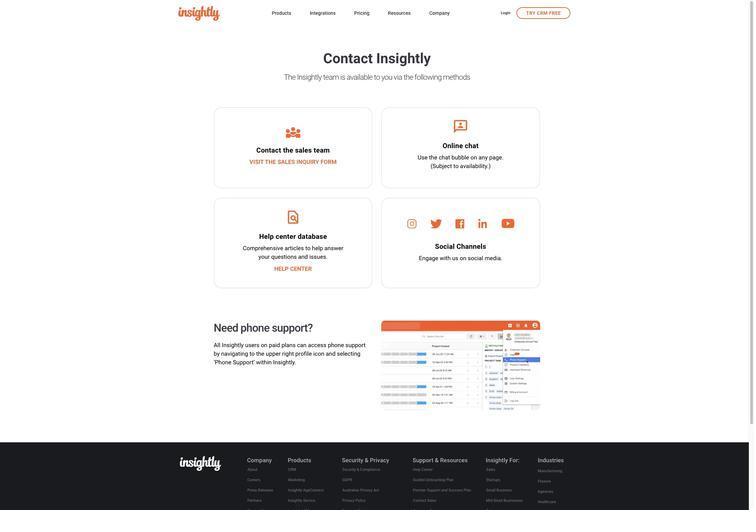 Task type: vqa. For each thing, say whether or not it's contained in the screenshot.


Task type: describe. For each thing, give the bounding box(es) containing it.
upper
[[266, 351, 281, 357]]

try
[[527, 10, 536, 16]]

try crm free button
[[517, 7, 571, 19]]

sized
[[494, 499, 503, 503]]

guided onboarding plan
[[413, 478, 454, 483]]

press releases
[[248, 488, 273, 493]]

1 horizontal spatial help center link
[[413, 466, 433, 474]]

small business link
[[486, 487, 512, 495]]

press
[[248, 488, 257, 493]]

help center database
[[259, 233, 327, 241]]

'phone
[[214, 359, 232, 366]]

premier support and success plan link
[[413, 487, 472, 495]]

partners
[[248, 499, 262, 503]]

to inside comprehensive articles to help answer your questions and issues.
[[306, 245, 311, 252]]

contact the sales team
[[257, 146, 330, 154]]

contact sales
[[413, 499, 437, 503]]

support
[[346, 342, 366, 349]]

premier support and success plan
[[413, 488, 471, 493]]

guided
[[413, 478, 425, 483]]

mid-
[[486, 499, 494, 503]]

with
[[440, 255, 451, 262]]

comprehensive
[[243, 245, 283, 252]]

insightly left service
[[288, 499, 302, 503]]

by
[[214, 351, 220, 357]]

to inside use the chat bubble on any page. (subject to availability.)
[[454, 163, 459, 170]]

and inside all insightly users on paid plans can access phone support by navigating to the upper right profile icon and selecting 'phone support' within insightly.
[[326, 351, 336, 357]]

security for security & compliance
[[343, 468, 356, 472]]

any
[[479, 154, 488, 161]]

crm inside button
[[537, 10, 548, 16]]

online chat
[[443, 142, 479, 150]]

0 vertical spatial help center link
[[274, 265, 312, 274]]

insightly logo image for bottommost insightly logo link
[[180, 456, 221, 471]]

about
[[248, 468, 258, 472]]

support'
[[233, 359, 255, 366]]

healthcare
[[538, 500, 556, 505]]

chat inside use the chat bubble on any page. (subject to availability.)
[[439, 154, 450, 161]]

channels
[[457, 243, 487, 251]]

service
[[303, 499, 316, 503]]

insightly right the
[[297, 73, 322, 82]]

0 vertical spatial help center
[[274, 266, 312, 273]]

careers link
[[247, 477, 261, 484]]

0 horizontal spatial center
[[290, 266, 312, 273]]

for:
[[510, 457, 520, 464]]

1 vertical spatial company
[[247, 457, 272, 464]]

and inside comprehensive articles to help answer your questions and issues.
[[298, 254, 308, 260]]

resources link
[[388, 9, 411, 18]]

0 horizontal spatial phone
[[241, 322, 270, 335]]

comprehensive articles to help answer your questions and issues.
[[243, 245, 344, 260]]

insightly inside all insightly users on paid plans can access phone support by navigating to the upper right profile icon and selecting 'phone support' within insightly.
[[222, 342, 244, 349]]

access
[[308, 342, 327, 349]]

following
[[415, 73, 442, 82]]

1 vertical spatial center
[[422, 468, 433, 472]]

plan inside premier support and success plan link
[[464, 488, 471, 493]]

careers
[[248, 478, 261, 483]]

use
[[418, 154, 428, 161]]

inquiry
[[297, 158, 319, 165]]

partners link
[[247, 497, 262, 505]]

sales for inquiry
[[278, 158, 295, 165]]

integrations link
[[310, 9, 336, 18]]

0 vertical spatial chat
[[465, 142, 479, 150]]

insightly up 'sales' "link"
[[486, 457, 508, 464]]

guided onboarding plan link
[[413, 477, 454, 484]]

0 horizontal spatial crm
[[288, 468, 296, 472]]

selecting
[[337, 351, 361, 357]]

contact insightly
[[323, 50, 431, 67]]

try crm free
[[527, 10, 561, 16]]

can
[[297, 342, 307, 349]]

social channels
[[435, 243, 487, 251]]

login link
[[501, 10, 511, 16]]

manufacturing link
[[538, 468, 563, 475]]

the inside all insightly users on paid plans can access phone support by navigating to the upper right profile icon and selecting 'phone support' within insightly.
[[256, 351, 265, 357]]

finance link
[[538, 478, 552, 486]]

appconnect
[[303, 488, 324, 493]]

marketing link
[[288, 477, 305, 484]]

insightly for:
[[486, 457, 520, 464]]

1 vertical spatial help center
[[413, 468, 433, 472]]

agencies link
[[538, 488, 554, 496]]

gdpr
[[343, 478, 352, 483]]

answer
[[325, 245, 344, 252]]

policy
[[356, 499, 366, 503]]

page.
[[490, 154, 504, 161]]

security & compliance link
[[342, 466, 381, 474]]

your
[[259, 254, 270, 260]]

manufacturing
[[538, 469, 563, 474]]

all
[[214, 342, 221, 349]]

agencies
[[538, 490, 554, 494]]

insightly.
[[273, 359, 296, 366]]

questions
[[271, 254, 297, 260]]

to left 'you'
[[374, 73, 380, 82]]

the for use the chat bubble on any page. (subject to availability.)
[[429, 154, 438, 161]]

security for security & privacy
[[342, 457, 364, 464]]

the for contact the sales team
[[283, 146, 293, 154]]

contact for contact insightly
[[323, 50, 373, 67]]

2 horizontal spatial and
[[442, 488, 448, 493]]

insightly service link
[[288, 497, 316, 505]]

media.
[[485, 255, 503, 262]]

healthcare link
[[538, 499, 557, 506]]



Task type: locate. For each thing, give the bounding box(es) containing it.
chat up any
[[465, 142, 479, 150]]

visit the sales inquiry form
[[250, 158, 337, 165]]

& for privacy
[[365, 457, 369, 464]]

1 vertical spatial help
[[274, 266, 289, 273]]

visit the sales inquiry form link
[[250, 158, 337, 167]]

0 vertical spatial sales
[[486, 468, 496, 472]]

sales down "contact the sales team"
[[278, 158, 295, 165]]

support?
[[272, 322, 313, 335]]

users
[[245, 342, 260, 349]]

phone
[[241, 322, 270, 335], [328, 342, 344, 349]]

0 vertical spatial privacy
[[370, 457, 389, 464]]

1 vertical spatial team
[[314, 146, 330, 154]]

business
[[497, 488, 512, 493]]

0 horizontal spatial sales
[[427, 499, 437, 503]]

1 horizontal spatial center
[[422, 468, 433, 472]]

australian privacy act
[[343, 488, 379, 493]]

1 horizontal spatial chat
[[465, 142, 479, 150]]

0 vertical spatial sales
[[295, 146, 312, 154]]

0 horizontal spatial contact
[[257, 146, 281, 154]]

0 horizontal spatial company
[[247, 457, 272, 464]]

team up "form"
[[314, 146, 330, 154]]

security up 'security & compliance'
[[342, 457, 364, 464]]

& inside "link"
[[357, 468, 359, 472]]

products
[[272, 10, 291, 16], [288, 457, 311, 464]]

contact down premier
[[413, 499, 426, 503]]

crm up marketing
[[288, 468, 296, 472]]

success
[[449, 488, 463, 493]]

1 vertical spatial insightly logo link
[[180, 456, 221, 473]]

on for all insightly users on paid plans can access phone support by navigating to the upper right profile icon and selecting 'phone support' within insightly.
[[261, 342, 268, 349]]

1 vertical spatial help center link
[[413, 466, 433, 474]]

the up the visit the sales inquiry form
[[283, 146, 293, 154]]

crm
[[537, 10, 548, 16], [288, 468, 296, 472]]

contact for contact sales
[[413, 499, 426, 503]]

1 horizontal spatial help center
[[413, 468, 433, 472]]

premier
[[413, 488, 426, 493]]

1 vertical spatial sales
[[278, 158, 295, 165]]

contact up is
[[323, 50, 373, 67]]

0 horizontal spatial plan
[[447, 478, 454, 483]]

0 vertical spatial on
[[471, 154, 477, 161]]

security & privacy
[[342, 457, 389, 464]]

onboarding
[[426, 478, 446, 483]]

contact
[[323, 50, 373, 67], [257, 146, 281, 154], [413, 499, 426, 503]]

press releases link
[[247, 487, 274, 495]]

insightly logo image
[[179, 6, 220, 21], [180, 456, 221, 471]]

& left compliance on the bottom of page
[[357, 468, 359, 472]]

on inside all insightly users on paid plans can access phone support by navigating to the upper right profile icon and selecting 'phone support' within insightly.
[[261, 342, 268, 349]]

help center down questions
[[274, 266, 312, 273]]

crm right try
[[537, 10, 548, 16]]

privacy left act
[[360, 488, 373, 493]]

login
[[501, 11, 511, 15]]

try crm free link
[[517, 7, 571, 19]]

via
[[394, 73, 402, 82]]

industries link
[[538, 457, 565, 464]]

plan up success
[[447, 478, 454, 483]]

0 horizontal spatial help center link
[[274, 265, 312, 274]]

gdpr link
[[342, 477, 353, 484]]

1 horizontal spatial plan
[[464, 488, 471, 493]]

team left is
[[323, 73, 339, 82]]

mid-sized businesses
[[486, 499, 523, 503]]

company link
[[430, 9, 450, 18]]

insightly up navigating
[[222, 342, 244, 349]]

1 horizontal spatial help
[[274, 266, 289, 273]]

on inside use the chat bubble on any page. (subject to availability.)
[[471, 154, 477, 161]]

crm link
[[288, 466, 297, 474]]

phone up selecting
[[328, 342, 344, 349]]

insightly
[[377, 50, 431, 67], [297, 73, 322, 82], [222, 342, 244, 349], [486, 457, 508, 464], [288, 488, 302, 493], [288, 499, 302, 503]]

1 horizontal spatial phone
[[328, 342, 344, 349]]

insightly logo image for the top insightly logo link
[[179, 6, 220, 21]]

businesses
[[504, 499, 523, 503]]

paid
[[269, 342, 280, 349]]

help center link down questions
[[274, 265, 312, 274]]

1 vertical spatial plan
[[464, 488, 471, 493]]

1 vertical spatial insightly logo image
[[180, 456, 221, 471]]

& for compliance
[[357, 468, 359, 472]]

to left help
[[306, 245, 311, 252]]

phone inside all insightly users on paid plans can access phone support by navigating to the upper right profile icon and selecting 'phone support' within insightly.
[[328, 342, 344, 349]]

0 vertical spatial products
[[272, 10, 291, 16]]

2 horizontal spatial help
[[413, 468, 421, 472]]

0 horizontal spatial chat
[[439, 154, 450, 161]]

2 horizontal spatial &
[[435, 457, 439, 464]]

australian privacy act link
[[342, 487, 380, 495]]

on left paid
[[261, 342, 268, 349]]

contact up visit
[[257, 146, 281, 154]]

availability.)
[[460, 163, 491, 170]]

0 vertical spatial security
[[342, 457, 364, 464]]

0 vertical spatial resources
[[388, 10, 411, 16]]

0 vertical spatial insightly logo image
[[179, 6, 220, 21]]

sales for team
[[295, 146, 312, 154]]

privacy down the australian
[[343, 499, 355, 503]]

2 vertical spatial on
[[261, 342, 268, 349]]

on up availability.)
[[471, 154, 477, 161]]

0 vertical spatial crm
[[537, 10, 548, 16]]

center
[[276, 233, 296, 241]]

phone up users
[[241, 322, 270, 335]]

insightly logo link
[[179, 6, 261, 21], [180, 456, 221, 473]]

1 vertical spatial and
[[326, 351, 336, 357]]

profile
[[296, 351, 312, 357]]

privacy policy
[[343, 499, 366, 503]]

1 horizontal spatial company
[[430, 10, 450, 16]]

2 vertical spatial help
[[413, 468, 421, 472]]

help up comprehensive
[[259, 233, 274, 241]]

0 horizontal spatial help center
[[274, 266, 312, 273]]

2 horizontal spatial on
[[471, 154, 477, 161]]

0 horizontal spatial resources
[[388, 10, 411, 16]]

insightly down the marketing link
[[288, 488, 302, 493]]

pricing
[[354, 10, 370, 16]]

1 vertical spatial on
[[460, 255, 467, 262]]

security up gdpr
[[343, 468, 356, 472]]

bubble
[[452, 154, 469, 161]]

2 vertical spatial and
[[442, 488, 448, 493]]

security & compliance
[[343, 468, 380, 472]]

and right icon
[[326, 351, 336, 357]]

1 vertical spatial products
[[288, 457, 311, 464]]

support down guided onboarding plan link
[[427, 488, 441, 493]]

social
[[468, 255, 484, 262]]

help center link up guided
[[413, 466, 433, 474]]

security
[[342, 457, 364, 464], [343, 468, 356, 472]]

0 vertical spatial insightly logo link
[[179, 6, 261, 21]]

0 horizontal spatial &
[[357, 468, 359, 472]]

the right visit
[[265, 158, 276, 165]]

help center
[[274, 266, 312, 273], [413, 468, 433, 472]]

help
[[312, 245, 323, 252]]

the right via
[[404, 73, 413, 82]]

to
[[374, 73, 380, 82], [454, 163, 459, 170], [306, 245, 311, 252], [250, 351, 255, 357]]

the up within
[[256, 351, 265, 357]]

is
[[341, 73, 345, 82]]

startups link
[[486, 477, 501, 484]]

plan inside guided onboarding plan link
[[447, 478, 454, 483]]

1 vertical spatial security
[[343, 468, 356, 472]]

1 horizontal spatial and
[[326, 351, 336, 357]]

the
[[284, 73, 296, 82]]

chat up (subject
[[439, 154, 450, 161]]

form
[[321, 158, 337, 165]]

plan
[[447, 478, 454, 483], [464, 488, 471, 493]]

help center link
[[274, 265, 312, 274], [413, 466, 433, 474]]

insightly up via
[[377, 50, 431, 67]]

1 horizontal spatial &
[[365, 457, 369, 464]]

1 horizontal spatial sales
[[486, 468, 496, 472]]

sales inside "link"
[[486, 468, 496, 472]]

center up guided onboarding plan
[[422, 468, 433, 472]]

insightly service
[[288, 499, 316, 503]]

free
[[549, 10, 561, 16]]

1 vertical spatial phone
[[328, 342, 344, 349]]

and left success
[[442, 488, 448, 493]]

& up onboarding
[[435, 457, 439, 464]]

on right us
[[460, 255, 467, 262]]

within
[[256, 359, 272, 366]]

contact sales link
[[413, 497, 437, 505]]

us
[[452, 255, 459, 262]]

to inside all insightly users on paid plans can access phone support by navigating to the upper right profile icon and selecting 'phone support' within insightly.
[[250, 351, 255, 357]]

to down users
[[250, 351, 255, 357]]

1 vertical spatial privacy
[[360, 488, 373, 493]]

and down the articles
[[298, 254, 308, 260]]

and
[[298, 254, 308, 260], [326, 351, 336, 357], [442, 488, 448, 493]]

privacy up compliance on the bottom of page
[[370, 457, 389, 464]]

& for resources
[[435, 457, 439, 464]]

1 vertical spatial crm
[[288, 468, 296, 472]]

0 vertical spatial help
[[259, 233, 274, 241]]

1 horizontal spatial crm
[[537, 10, 548, 16]]

insightly appconnect link
[[288, 487, 324, 495]]

industries
[[538, 457, 564, 464]]

engage with us on social media.
[[419, 255, 503, 262]]

2 vertical spatial privacy
[[343, 499, 355, 503]]

contact for contact the sales team
[[257, 146, 281, 154]]

the insightly team is available to you via the following methods
[[284, 73, 470, 82]]

1 horizontal spatial on
[[460, 255, 467, 262]]

methods
[[443, 73, 470, 82]]

0 vertical spatial plan
[[447, 478, 454, 483]]

1 vertical spatial sales
[[427, 499, 437, 503]]

to down bubble
[[454, 163, 459, 170]]

right
[[282, 351, 294, 357]]

help center up guided
[[413, 468, 433, 472]]

on
[[471, 154, 477, 161], [460, 255, 467, 262], [261, 342, 268, 349]]

0 vertical spatial center
[[290, 266, 312, 273]]

1 vertical spatial chat
[[439, 154, 450, 161]]

0 vertical spatial phone
[[241, 322, 270, 335]]

1 vertical spatial contact
[[257, 146, 281, 154]]

icon
[[314, 351, 325, 357]]

pricing link
[[354, 9, 370, 18]]

0 vertical spatial support
[[413, 457, 434, 464]]

use the chat bubble on any page. (subject to availability.)
[[418, 154, 504, 170]]

articles
[[285, 245, 304, 252]]

sales down premier support and success plan link
[[427, 499, 437, 503]]

2 horizontal spatial contact
[[413, 499, 426, 503]]

0 horizontal spatial and
[[298, 254, 308, 260]]

the for visit the sales inquiry form
[[265, 158, 276, 165]]

1 vertical spatial support
[[427, 488, 441, 493]]

sales up inquiry
[[295, 146, 312, 154]]

1 vertical spatial resources
[[440, 457, 468, 464]]

integrations
[[310, 10, 336, 16]]

the right the use on the right
[[429, 154, 438, 161]]

all insightly users on paid plans can access phone support by navigating to the upper right profile icon and selecting 'phone support' within insightly.
[[214, 342, 366, 366]]

team
[[323, 73, 339, 82], [314, 146, 330, 154]]

1 horizontal spatial resources
[[440, 457, 468, 464]]

0 vertical spatial company
[[430, 10, 450, 16]]

need
[[214, 322, 238, 335]]

australian
[[343, 488, 360, 493]]

online
[[443, 142, 463, 150]]

compliance
[[360, 468, 380, 472]]

sales
[[486, 468, 496, 472], [427, 499, 437, 503]]

small business
[[486, 488, 512, 493]]

0 horizontal spatial on
[[261, 342, 268, 349]]

0 horizontal spatial help
[[259, 233, 274, 241]]

0 vertical spatial and
[[298, 254, 308, 260]]

chat
[[465, 142, 479, 150], [439, 154, 450, 161]]

1 horizontal spatial contact
[[323, 50, 373, 67]]

0 vertical spatial team
[[323, 73, 339, 82]]

plan right success
[[464, 488, 471, 493]]

on for engage with us on social media.
[[460, 255, 467, 262]]

help up guided
[[413, 468, 421, 472]]

the inside use the chat bubble on any page. (subject to availability.)
[[429, 154, 438, 161]]

2 vertical spatial contact
[[413, 499, 426, 503]]

center down comprehensive articles to help answer your questions and issues.
[[290, 266, 312, 273]]

0 vertical spatial contact
[[323, 50, 373, 67]]

sales up startups
[[486, 468, 496, 472]]

help down questions
[[274, 266, 289, 273]]

security inside "link"
[[343, 468, 356, 472]]

mid-sized businesses link
[[486, 497, 524, 505]]

& up compliance on the bottom of page
[[365, 457, 369, 464]]

support up guided
[[413, 457, 434, 464]]

insightly appconnect
[[288, 488, 324, 493]]



